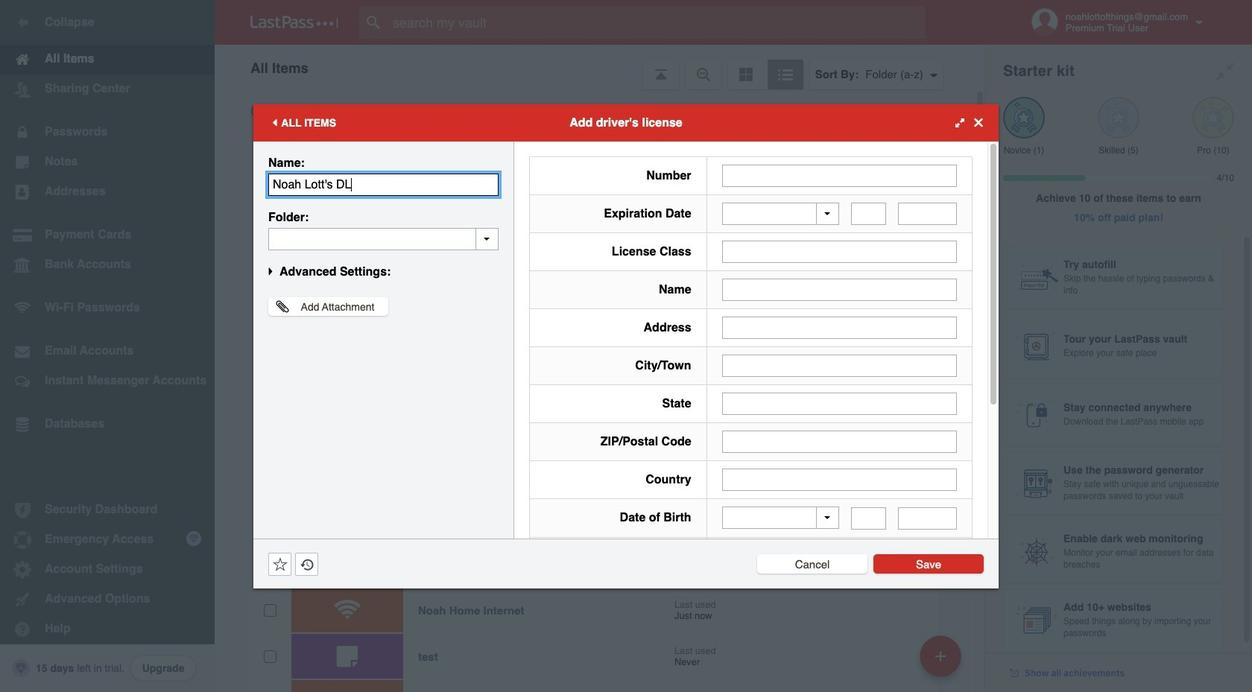 Task type: locate. For each thing, give the bounding box(es) containing it.
dialog
[[253, 104, 999, 693]]

vault options navigation
[[215, 45, 986, 89]]

search my vault text field
[[359, 6, 955, 39]]

main navigation navigation
[[0, 0, 215, 693]]

None text field
[[851, 203, 887, 225], [268, 228, 499, 250], [722, 279, 957, 301], [722, 317, 957, 339], [722, 393, 957, 415], [722, 469, 957, 491], [851, 507, 887, 530], [898, 507, 957, 530], [851, 203, 887, 225], [268, 228, 499, 250], [722, 279, 957, 301], [722, 317, 957, 339], [722, 393, 957, 415], [722, 469, 957, 491], [851, 507, 887, 530], [898, 507, 957, 530]]

new item navigation
[[915, 631, 971, 693]]

new item image
[[936, 651, 946, 662]]

Search search field
[[359, 6, 955, 39]]

lastpass image
[[250, 16, 338, 29]]

None text field
[[722, 164, 957, 187], [268, 173, 499, 196], [898, 203, 957, 225], [722, 241, 957, 263], [722, 355, 957, 377], [722, 431, 957, 453], [722, 164, 957, 187], [268, 173, 499, 196], [898, 203, 957, 225], [722, 241, 957, 263], [722, 355, 957, 377], [722, 431, 957, 453]]



